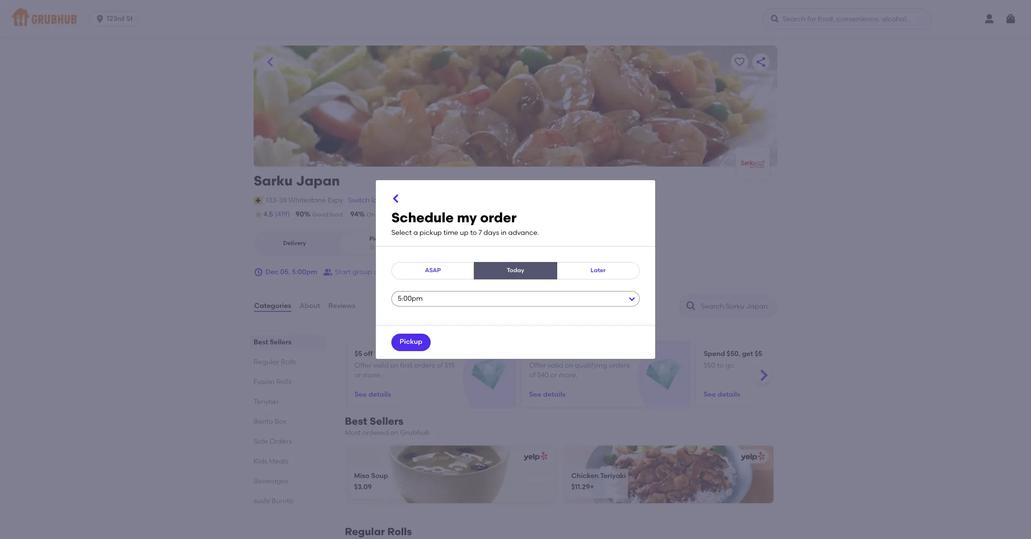 Task type: vqa. For each thing, say whether or not it's contained in the screenshot.
Noodles image
no



Task type: locate. For each thing, give the bounding box(es) containing it.
svg image left dec
[[254, 268, 263, 278]]

2 or from the left
[[551, 372, 557, 380]]

teriyaki inside chicken teriyaki $11.29 +
[[600, 472, 626, 481]]

2 see from the left
[[529, 391, 542, 399]]

1 horizontal spatial teriyaki
[[600, 472, 626, 481]]

2 horizontal spatial details
[[718, 391, 740, 399]]

0 horizontal spatial see details button
[[355, 386, 391, 404]]

2 $5 from the left
[[755, 350, 763, 359]]

1 horizontal spatial $5
[[755, 350, 763, 359]]

0 horizontal spatial time
[[376, 212, 389, 218]]

promo image for offer valid on qualifying orders of $40 or more.
[[646, 358, 681, 393]]

1 horizontal spatial offer
[[529, 362, 546, 370]]

bento box
[[254, 418, 287, 426]]

1 horizontal spatial pickup
[[400, 338, 423, 347]]

of inside the $6 off offer valid on qualifying orders of $40 or more.
[[529, 372, 536, 380]]

yelp image for chicken teriyaki
[[739, 453, 765, 462]]

1 horizontal spatial regular rolls
[[345, 527, 412, 539]]

123rd
[[107, 15, 124, 23]]

valid for $5 off
[[373, 362, 389, 370]]

ordered
[[362, 429, 389, 438]]

switch location button
[[348, 195, 399, 206]]

valid left first
[[373, 362, 389, 370]]

offer inside $5 off offer valid on first orders of $15 or more.
[[355, 362, 371, 370]]

orders inside the $6 off offer valid on qualifying orders of $40 or more.
[[609, 362, 630, 370]]

2 offer from the left
[[529, 362, 546, 370]]

0 horizontal spatial or
[[355, 372, 361, 380]]

1 vertical spatial time
[[444, 229, 458, 237]]

0 horizontal spatial sellers
[[270, 339, 292, 347]]

1 valid from the left
[[373, 362, 389, 370]]

0 vertical spatial of
[[437, 362, 443, 370]]

orders inside $5 off offer valid on first orders of $15 or more.
[[414, 362, 435, 370]]

1 vertical spatial rolls
[[276, 378, 291, 387]]

see for offer valid on qualifying orders of $40 or more.
[[529, 391, 542, 399]]

3 see details button from the left
[[704, 386, 740, 404]]

good
[[312, 212, 328, 218]]

on right ordered
[[390, 429, 399, 438]]

sellers inside tab
[[270, 339, 292, 347]]

1 more. from the left
[[363, 372, 382, 380]]

see details up best sellers most ordered on grubhub in the left bottom of the page
[[355, 391, 391, 399]]

0 vertical spatial best
[[254, 339, 268, 347]]

1 vertical spatial best
[[345, 416, 367, 428]]

of for $15
[[437, 362, 443, 370]]

on left first
[[390, 362, 399, 370]]

see down $50
[[704, 391, 716, 399]]

order up in
[[480, 210, 517, 226]]

1 horizontal spatial svg image
[[254, 268, 263, 278]]

grubhub
[[400, 429, 430, 438]]

1 or from the left
[[355, 372, 361, 380]]

more. inside the $6 off offer valid on qualifying orders of $40 or more.
[[559, 372, 578, 380]]

of inside $5 off offer valid on first orders of $15 or more.
[[437, 362, 443, 370]]

$6
[[529, 350, 537, 359]]

promo image right $15
[[471, 358, 507, 393]]

sellers inside best sellers most ordered on grubhub
[[370, 416, 404, 428]]

see details down $40 on the right bottom of the page
[[529, 391, 566, 399]]

0 horizontal spatial of
[[437, 362, 443, 370]]

details up best sellers most ordered on grubhub in the left bottom of the page
[[369, 391, 391, 399]]

1 $5 from the left
[[355, 350, 362, 359]]

time right on
[[376, 212, 389, 218]]

3 see from the left
[[704, 391, 716, 399]]

svg image
[[95, 14, 105, 24], [254, 268, 263, 278]]

1 horizontal spatial to
[[717, 362, 724, 370]]

0 vertical spatial to
[[470, 229, 477, 237]]

1 offer from the left
[[355, 362, 371, 370]]

2 orders from the left
[[609, 362, 630, 370]]

pickup inside button
[[400, 338, 423, 347]]

1 horizontal spatial order
[[459, 212, 475, 218]]

svg image inside dec 05, 5:00pm button
[[254, 268, 263, 278]]

reviews button
[[328, 289, 356, 324]]

0 vertical spatial regular rolls
[[254, 359, 296, 367]]

0 horizontal spatial orders
[[414, 362, 435, 370]]

90
[[296, 211, 304, 219]]

promo image for offer valid on first orders of $15 or more.
[[471, 358, 507, 393]]

$5 inside $5 off offer valid on first orders of $15 or more.
[[355, 350, 362, 359]]

1 horizontal spatial of
[[529, 372, 536, 380]]

3 see details from the left
[[704, 391, 740, 399]]

valid inside $5 off offer valid on first orders of $15 or more.
[[373, 362, 389, 370]]

0 horizontal spatial $5
[[355, 350, 362, 359]]

time
[[376, 212, 389, 218], [444, 229, 458, 237]]

sellers up regular rolls tab
[[270, 339, 292, 347]]

off
[[364, 350, 373, 359], [538, 350, 548, 359]]

sarku japan logo image
[[736, 147, 770, 181]]

of for $40
[[529, 372, 536, 380]]

2 horizontal spatial see details button
[[704, 386, 740, 404]]

on inside $5 off offer valid on first orders of $15 or more.
[[390, 362, 399, 370]]

spend
[[704, 350, 725, 359]]

1 vertical spatial pickup
[[400, 338, 423, 347]]

best inside best sellers most ordered on grubhub
[[345, 416, 367, 428]]

05,
[[280, 268, 290, 276]]

pickup up 0.5
[[369, 236, 389, 243]]

1 horizontal spatial svg image
[[770, 14, 780, 24]]

order up up on the left top
[[459, 212, 475, 218]]

later button
[[557, 262, 640, 280]]

2 see details from the left
[[529, 391, 566, 399]]

0 vertical spatial rolls
[[281, 359, 296, 367]]

start group order
[[335, 268, 392, 276]]

pickup 0.5 mi
[[369, 236, 389, 251]]

or inside $5 off offer valid on first orders of $15 or more.
[[355, 372, 361, 380]]

1 horizontal spatial promo image
[[646, 358, 681, 393]]

offer for $6
[[529, 362, 546, 370]]

caret left icon image
[[264, 56, 276, 68]]

to left 7
[[470, 229, 477, 237]]

1 off from the left
[[364, 350, 373, 359]]

dec
[[265, 268, 279, 276]]

1 horizontal spatial or
[[551, 372, 557, 380]]

teriyaki tab
[[254, 397, 322, 408]]

regular rolls down best sellers
[[254, 359, 296, 367]]

0 horizontal spatial offer
[[355, 362, 371, 370]]

option group
[[254, 232, 420, 256]]

valid up $40 on the right bottom of the page
[[548, 362, 563, 370]]

kids meals
[[254, 458, 288, 466]]

offer inside the $6 off offer valid on qualifying orders of $40 or more.
[[529, 362, 546, 370]]

0 horizontal spatial pickup
[[369, 236, 389, 243]]

more.
[[363, 372, 382, 380], [559, 372, 578, 380]]

(419)
[[275, 211, 290, 219]]

1 horizontal spatial see details
[[529, 391, 566, 399]]

2 horizontal spatial see details
[[704, 391, 740, 399]]

of
[[437, 362, 443, 370], [529, 372, 536, 380]]

0 horizontal spatial valid
[[373, 362, 389, 370]]

1 horizontal spatial details
[[543, 391, 566, 399]]

1 orders from the left
[[414, 362, 435, 370]]

0 horizontal spatial teriyaki
[[254, 398, 279, 407]]

38
[[279, 196, 287, 205]]

0 horizontal spatial promo image
[[471, 358, 507, 393]]

1 horizontal spatial best
[[345, 416, 367, 428]]

order inside start group order button
[[374, 268, 392, 276]]

2 valid from the left
[[548, 362, 563, 370]]

details for offer valid on first orders of $15 or more.
[[369, 391, 391, 399]]

123rd st button
[[89, 11, 143, 27]]

2 yelp image from the left
[[739, 453, 765, 462]]

0 horizontal spatial more.
[[363, 372, 382, 380]]

0 vertical spatial svg image
[[95, 14, 105, 24]]

0 vertical spatial teriyaki
[[254, 398, 279, 407]]

0 horizontal spatial order
[[374, 268, 392, 276]]

0 horizontal spatial see
[[355, 391, 367, 399]]

0 horizontal spatial see details
[[355, 391, 391, 399]]

0 vertical spatial time
[[376, 212, 389, 218]]

main navigation navigation
[[0, 0, 1031, 38]]

advance.
[[508, 229, 539, 237]]

see details for offer valid on qualifying orders of $40 or more.
[[529, 391, 566, 399]]

order inside schedule my order select a pickup time up to 7 days in advance.
[[480, 210, 517, 226]]

valid inside the $6 off offer valid on qualifying orders of $40 or more.
[[548, 362, 563, 370]]

best up regular rolls tab
[[254, 339, 268, 347]]

regular up fusion on the left bottom of the page
[[254, 359, 279, 367]]

box
[[275, 418, 287, 426]]

best sellers most ordered on grubhub
[[345, 416, 430, 438]]

$50,
[[727, 350, 741, 359]]

of left $15
[[437, 362, 443, 370]]

select
[[391, 229, 412, 237]]

see details
[[355, 391, 391, 399], [529, 391, 566, 399], [704, 391, 740, 399]]

svg image inside 123rd st button
[[95, 14, 105, 24]]

1 horizontal spatial valid
[[548, 362, 563, 370]]

see up most on the left bottom of the page
[[355, 391, 367, 399]]

on for $5
[[390, 362, 399, 370]]

more. for qualifying
[[559, 372, 578, 380]]

0 vertical spatial regular
[[254, 359, 279, 367]]

1 horizontal spatial more.
[[559, 372, 578, 380]]

pickup inside option group
[[369, 236, 389, 243]]

$5 off offer valid on first orders of $15 or more.
[[355, 350, 455, 380]]

subscription pass image
[[254, 197, 264, 205]]

offer up $40 on the right bottom of the page
[[529, 362, 546, 370]]

0 horizontal spatial details
[[369, 391, 391, 399]]

123rd st
[[107, 15, 133, 23]]

see details button up best sellers most ordered on grubhub in the left bottom of the page
[[355, 386, 391, 404]]

to
[[470, 229, 477, 237], [717, 362, 724, 370]]

2 promo image from the left
[[646, 358, 681, 393]]

bento box tab
[[254, 417, 322, 427]]

orders right qualifying
[[609, 362, 630, 370]]

order right group
[[374, 268, 392, 276]]

best
[[254, 339, 268, 347], [345, 416, 367, 428]]

side orders tab
[[254, 437, 322, 447]]

0 horizontal spatial best
[[254, 339, 268, 347]]

1 horizontal spatial orders
[[609, 362, 630, 370]]

0 horizontal spatial svg image
[[95, 14, 105, 24]]

1 yelp image from the left
[[522, 453, 548, 462]]

time inside schedule my order select a pickup time up to 7 days in advance.
[[444, 229, 458, 237]]

1 horizontal spatial sellers
[[370, 416, 404, 428]]

svg image left the 123rd at the top of page
[[95, 14, 105, 24]]

sushi
[[254, 498, 270, 506]]

off for $5 off
[[364, 350, 373, 359]]

1 vertical spatial of
[[529, 372, 536, 380]]

off right $6
[[538, 350, 548, 359]]

1 vertical spatial to
[[717, 362, 724, 370]]

chicken teriyaki $11.29 +
[[571, 472, 626, 492]]

0 horizontal spatial yelp image
[[522, 453, 548, 462]]

order for group
[[374, 268, 392, 276]]

2 horizontal spatial order
[[480, 210, 517, 226]]

about button
[[299, 289, 321, 324]]

1 horizontal spatial yelp image
[[739, 453, 765, 462]]

promo image
[[471, 358, 507, 393], [646, 358, 681, 393]]

on for best
[[390, 429, 399, 438]]

0 vertical spatial pickup
[[369, 236, 389, 243]]

or for $6 off
[[551, 372, 557, 380]]

correct order
[[436, 212, 475, 218]]

pickup for pickup 0.5 mi
[[369, 236, 389, 243]]

group
[[353, 268, 372, 276]]

3 details from the left
[[718, 391, 740, 399]]

time left up on the left top
[[444, 229, 458, 237]]

save this restaurant button
[[731, 53, 749, 71]]

to left go
[[717, 362, 724, 370]]

yelp image
[[522, 453, 548, 462], [739, 453, 765, 462]]

1 horizontal spatial time
[[444, 229, 458, 237]]

sellers up ordered
[[370, 416, 404, 428]]

pickup up $5 off offer valid on first orders of $15 or more.
[[400, 338, 423, 347]]

today button
[[474, 262, 557, 280]]

0 horizontal spatial regular rolls
[[254, 359, 296, 367]]

best sellers
[[254, 339, 292, 347]]

0 horizontal spatial off
[[364, 350, 373, 359]]

on inside the $6 off offer valid on qualifying orders of $40 or more.
[[565, 362, 573, 370]]

details down $40 on the right bottom of the page
[[543, 391, 566, 399]]

more. for first
[[363, 372, 382, 380]]

get
[[742, 350, 753, 359]]

expy
[[328, 196, 343, 205]]

or
[[355, 372, 361, 380], [551, 372, 557, 380]]

on inside best sellers most ordered on grubhub
[[390, 429, 399, 438]]

kids meals tab
[[254, 457, 322, 467]]

orders right first
[[414, 362, 435, 370]]

2 details from the left
[[543, 391, 566, 399]]

details down go
[[718, 391, 740, 399]]

svg image
[[1005, 13, 1017, 25], [770, 14, 780, 24], [391, 193, 402, 205]]

food
[[330, 212, 343, 218]]

1 see from the left
[[355, 391, 367, 399]]

1 see details button from the left
[[355, 386, 391, 404]]

best inside tab
[[254, 339, 268, 347]]

later
[[591, 267, 606, 274]]

1 see details from the left
[[355, 391, 391, 399]]

teriyaki down fusion on the left bottom of the page
[[254, 398, 279, 407]]

of left $40 on the right bottom of the page
[[529, 372, 536, 380]]

1 vertical spatial teriyaki
[[600, 472, 626, 481]]

on
[[390, 362, 399, 370], [565, 362, 573, 370], [390, 429, 399, 438]]

see
[[355, 391, 367, 399], [529, 391, 542, 399], [704, 391, 716, 399]]

133-38 whitestone expy
[[266, 196, 343, 205]]

2 see details button from the left
[[529, 386, 566, 404]]

1 details from the left
[[369, 391, 391, 399]]

best sellers tab
[[254, 338, 322, 348]]

sellers
[[270, 339, 292, 347], [370, 416, 404, 428]]

fusion
[[254, 378, 275, 387]]

96
[[420, 211, 428, 219]]

option group containing pickup
[[254, 232, 420, 256]]

days
[[484, 229, 499, 237]]

schedule my order select a pickup time up to 7 days in advance.
[[391, 210, 539, 237]]

sellers for best sellers most ordered on grubhub
[[370, 416, 404, 428]]

mi
[[381, 244, 388, 251]]

1 horizontal spatial off
[[538, 350, 548, 359]]

$5
[[355, 350, 362, 359], [755, 350, 763, 359]]

1 vertical spatial sellers
[[370, 416, 404, 428]]

see details button down go
[[704, 386, 740, 404]]

regular rolls tab
[[254, 358, 322, 368]]

off inside the $6 off offer valid on qualifying orders of $40 or more.
[[538, 350, 548, 359]]

2 off from the left
[[538, 350, 548, 359]]

best up most on the left bottom of the page
[[345, 416, 367, 428]]

0 vertical spatial sellers
[[270, 339, 292, 347]]

sushi burrito
[[254, 498, 294, 506]]

see details button down $40 on the right bottom of the page
[[529, 386, 566, 404]]

see details for offer valid on first orders of $15 or more.
[[355, 391, 391, 399]]

a
[[414, 229, 418, 237]]

regular rolls inside tab
[[254, 359, 296, 367]]

teriyaki right chicken at the bottom right of the page
[[600, 472, 626, 481]]

1 horizontal spatial see
[[529, 391, 542, 399]]

orders
[[414, 362, 435, 370], [609, 362, 630, 370]]

1 vertical spatial regular
[[345, 527, 385, 539]]

$6 off offer valid on qualifying orders of $40 or more.
[[529, 350, 630, 380]]

order
[[480, 210, 517, 226], [459, 212, 475, 218], [374, 268, 392, 276]]

on left qualifying
[[565, 362, 573, 370]]

offer left first
[[355, 362, 371, 370]]

2 more. from the left
[[559, 372, 578, 380]]

0.5
[[370, 244, 379, 251]]

1 vertical spatial regular rolls
[[345, 527, 412, 539]]

pickup
[[369, 236, 389, 243], [400, 338, 423, 347]]

2 horizontal spatial see
[[704, 391, 716, 399]]

1 promo image from the left
[[471, 358, 507, 393]]

off left pickup button
[[364, 350, 373, 359]]

1 vertical spatial svg image
[[254, 268, 263, 278]]

$5 inside spend $50, get $5 $50 to go
[[755, 350, 763, 359]]

0 horizontal spatial to
[[470, 229, 477, 237]]

location
[[371, 196, 398, 205]]

or inside the $6 off offer valid on qualifying orders of $40 or more.
[[551, 372, 557, 380]]

1 horizontal spatial see details button
[[529, 386, 566, 404]]

asap button
[[391, 262, 475, 280]]

regular rolls down $3.09
[[345, 527, 412, 539]]

regular
[[254, 359, 279, 367], [345, 527, 385, 539]]

+
[[590, 484, 594, 492]]

offer
[[355, 362, 371, 370], [529, 362, 546, 370]]

0 horizontal spatial regular
[[254, 359, 279, 367]]

correct
[[436, 212, 458, 218]]

see details for $50 to go
[[704, 391, 740, 399]]

see down $40 on the right bottom of the page
[[529, 391, 542, 399]]

off inside $5 off offer valid on first orders of $15 or more.
[[364, 350, 373, 359]]

see details down go
[[704, 391, 740, 399]]

regular down $3.09
[[345, 527, 385, 539]]

save this restaurant image
[[734, 56, 746, 68]]

more. inside $5 off offer valid on first orders of $15 or more.
[[363, 372, 382, 380]]

promo image left $50
[[646, 358, 681, 393]]

details for offer valid on qualifying orders of $40 or more.
[[543, 391, 566, 399]]



Task type: describe. For each thing, give the bounding box(es) containing it.
meals
[[269, 458, 288, 466]]

sellers for best sellers
[[270, 339, 292, 347]]

orders for first
[[414, 362, 435, 370]]

beverages
[[254, 478, 288, 486]]

japan
[[296, 173, 340, 189]]

asap
[[425, 267, 441, 274]]

share icon image
[[755, 56, 767, 68]]

miso
[[354, 472, 370, 481]]

$50
[[704, 362, 716, 370]]

pickup
[[420, 229, 442, 237]]

categories
[[254, 302, 291, 310]]

burrito
[[272, 498, 294, 506]]

valid for $6 off
[[548, 362, 563, 370]]

reviews
[[328, 302, 355, 310]]

most
[[345, 429, 361, 438]]

spend $50, get $5 $50 to go
[[704, 350, 763, 370]]

dec 05, 5:00pm button
[[254, 264, 317, 281]]

kids
[[254, 458, 267, 466]]

$3.09
[[354, 484, 372, 492]]

sushi burrito tab
[[254, 497, 322, 507]]

sarku japan
[[254, 173, 340, 189]]

today
[[507, 267, 524, 274]]

0 horizontal spatial svg image
[[391, 193, 402, 205]]

rolls for the fusion rolls tab
[[276, 378, 291, 387]]

best for best sellers most ordered on grubhub
[[345, 416, 367, 428]]

switch location
[[348, 196, 398, 205]]

4.5
[[263, 211, 273, 219]]

$15
[[445, 362, 455, 370]]

in
[[501, 229, 507, 237]]

$40
[[537, 372, 549, 380]]

star icon image
[[254, 210, 263, 220]]

sarku
[[254, 173, 293, 189]]

orders for qualifying
[[609, 362, 630, 370]]

see details button for $50 to go
[[704, 386, 740, 404]]

good food
[[312, 212, 343, 218]]

see for offer valid on first orders of $15 or more.
[[355, 391, 367, 399]]

2 vertical spatial rolls
[[387, 527, 412, 539]]

pickup for pickup
[[400, 338, 423, 347]]

fusion rolls tab
[[254, 377, 322, 388]]

7
[[479, 229, 482, 237]]

side
[[254, 438, 268, 446]]

teriyaki inside tab
[[254, 398, 279, 407]]

dec 05, 5:00pm
[[265, 268, 317, 276]]

yelp image for miso soup
[[522, 453, 548, 462]]

svg image for dec 05, 5:00pm
[[254, 268, 263, 278]]

beverages tab
[[254, 477, 322, 487]]

st
[[126, 15, 133, 23]]

best for best sellers
[[254, 339, 268, 347]]

delivery
[[391, 212, 412, 218]]

to inside spend $50, get $5 $50 to go
[[717, 362, 724, 370]]

schedule
[[391, 210, 454, 226]]

order for my
[[480, 210, 517, 226]]

go
[[726, 362, 734, 370]]

regular inside tab
[[254, 359, 279, 367]]

orders
[[270, 438, 292, 446]]

whitestone
[[289, 196, 326, 205]]

categories button
[[254, 289, 292, 324]]

133-
[[266, 196, 279, 205]]

delivery
[[283, 240, 306, 247]]

2 horizontal spatial svg image
[[1005, 13, 1017, 25]]

offer for $5
[[355, 362, 371, 370]]

5:00pm
[[292, 268, 317, 276]]

miso soup $3.09
[[354, 472, 388, 492]]

Search Sarku Japan search field
[[700, 302, 774, 311]]

see details button for offer valid on first orders of $15 or more.
[[355, 386, 391, 404]]

133-38 whitestone expy button
[[265, 195, 344, 206]]

on
[[367, 212, 375, 218]]

1 horizontal spatial regular
[[345, 527, 385, 539]]

to inside schedule my order select a pickup time up to 7 days in advance.
[[470, 229, 477, 237]]

first
[[400, 362, 412, 370]]

bento
[[254, 418, 273, 426]]

qualifying
[[575, 362, 607, 370]]

soup
[[371, 472, 388, 481]]

off for $6 off
[[538, 350, 548, 359]]

rolls for regular rolls tab
[[281, 359, 296, 367]]

switch
[[348, 196, 370, 205]]

people icon image
[[323, 268, 333, 278]]

on for $6
[[565, 362, 573, 370]]

start
[[335, 268, 351, 276]]

start group order button
[[323, 264, 392, 281]]

or for $5 off
[[355, 372, 361, 380]]

svg image for 123rd st
[[95, 14, 105, 24]]

my
[[457, 210, 477, 226]]

up
[[460, 229, 469, 237]]

search icon image
[[685, 301, 697, 312]]

side orders
[[254, 438, 292, 446]]

$11.29
[[571, 484, 590, 492]]

94
[[350, 211, 358, 219]]

details for $50 to go
[[718, 391, 740, 399]]

on time delivery
[[367, 212, 412, 218]]

about
[[300, 302, 320, 310]]

see details button for offer valid on qualifying orders of $40 or more.
[[529, 386, 566, 404]]

pickup button
[[391, 334, 431, 351]]

see for $50 to go
[[704, 391, 716, 399]]

chicken
[[571, 472, 599, 481]]



